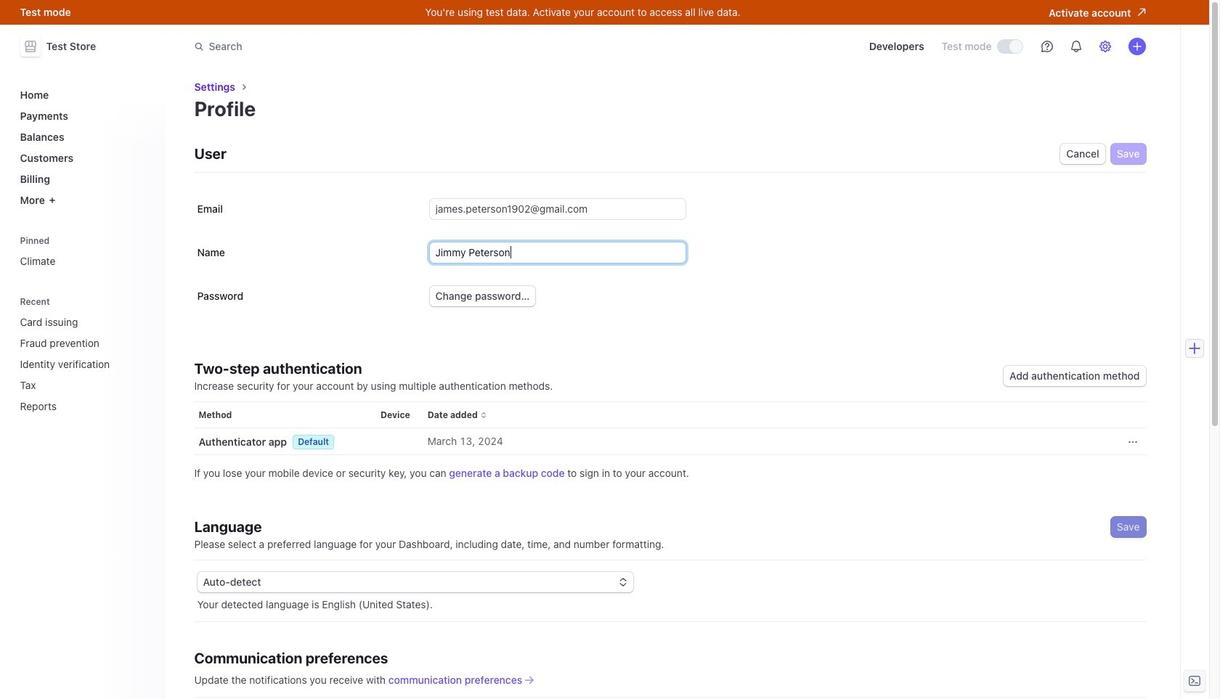 Task type: locate. For each thing, give the bounding box(es) containing it.
None text field
[[430, 243, 685, 263]]

2 recent element from the top
[[14, 310, 157, 418]]

1 recent element from the top
[[14, 296, 157, 418]]

row actions image
[[1128, 438, 1137, 446]]

pinned element
[[14, 235, 157, 273]]

Test mode checkbox
[[998, 40, 1022, 53]]

None email field
[[430, 199, 685, 219]]

None search field
[[186, 33, 595, 60]]

recent element
[[14, 296, 157, 418], [14, 310, 157, 418]]



Task type: describe. For each thing, give the bounding box(es) containing it.
settings image
[[1099, 41, 1111, 52]]

notifications image
[[1070, 41, 1082, 52]]

help image
[[1041, 41, 1053, 52]]

core navigation links element
[[14, 83, 157, 212]]

Search text field
[[186, 33, 595, 60]]



Task type: vqa. For each thing, say whether or not it's contained in the screenshot.
text field
yes



